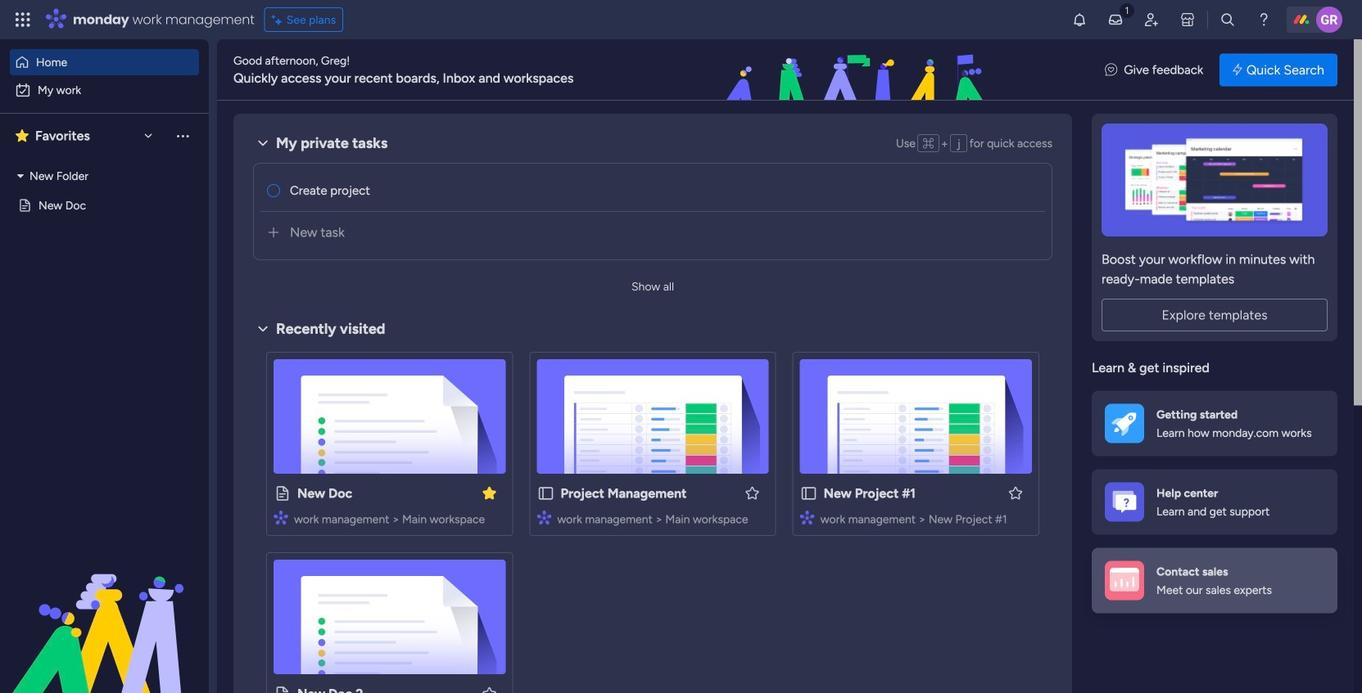 Task type: vqa. For each thing, say whether or not it's contained in the screenshot.
first Privacy from the bottom of the Privacy & security Privacy policy
no



Task type: locate. For each thing, give the bounding box(es) containing it.
0 horizontal spatial lottie animation image
[[0, 528, 209, 694]]

1 image
[[1120, 1, 1135, 19]]

update feed image
[[1108, 11, 1124, 28]]

public board image
[[274, 485, 292, 503]]

add to favorites image for rightmost public board image
[[1008, 485, 1024, 502]]

list box
[[0, 158, 209, 319]]

1 option from the top
[[10, 49, 199, 75]]

greg robinson image
[[1317, 7, 1343, 33]]

1 horizontal spatial lottie animation image
[[629, 39, 1089, 102]]

notifications image
[[1072, 11, 1088, 28]]

add to favorites image
[[744, 485, 761, 502], [1008, 485, 1024, 502], [481, 686, 498, 694]]

0 vertical spatial option
[[10, 49, 199, 75]]

0 vertical spatial lottie animation element
[[629, 39, 1089, 102]]

invite members image
[[1144, 11, 1160, 28]]

1 vertical spatial option
[[10, 77, 199, 103]]

lottie animation element
[[629, 39, 1089, 102], [0, 528, 209, 694]]

monday marketplace image
[[1180, 11, 1196, 28]]

select product image
[[15, 11, 31, 28]]

private board image
[[274, 686, 292, 694]]

public board image
[[17, 198, 33, 213], [537, 485, 555, 503], [800, 485, 818, 503]]

2 horizontal spatial add to favorites image
[[1008, 485, 1024, 502]]

0 vertical spatial lottie animation image
[[629, 39, 1089, 102]]

lottie animation image for lottie animation "element" to the right
[[629, 39, 1089, 102]]

1 horizontal spatial public board image
[[537, 485, 555, 503]]

0 horizontal spatial add to favorites image
[[481, 686, 498, 694]]

contact sales element
[[1092, 549, 1338, 614]]

v2 star 2 image
[[16, 126, 29, 146]]

quick search results list box
[[253, 339, 1053, 694]]

1 vertical spatial lottie animation image
[[0, 528, 209, 694]]

lottie animation image
[[629, 39, 1089, 102], [0, 528, 209, 694]]

v2 bolt switch image
[[1233, 61, 1243, 79]]

1 horizontal spatial lottie animation element
[[629, 39, 1089, 102]]

0 horizontal spatial lottie animation element
[[0, 528, 209, 694]]

close recently visited image
[[253, 320, 273, 339]]

search everything image
[[1220, 11, 1236, 28]]

1 horizontal spatial add to favorites image
[[744, 485, 761, 502]]

add to favorites image for private board icon
[[481, 686, 498, 694]]

lottie animation image for the bottommost lottie animation "element"
[[0, 528, 209, 694]]

option
[[10, 49, 199, 75], [10, 77, 199, 103]]

v2 user feedback image
[[1105, 61, 1118, 79]]

1 vertical spatial lottie animation element
[[0, 528, 209, 694]]

remove from favorites image
[[481, 485, 498, 502]]

caret down image
[[17, 170, 24, 182]]



Task type: describe. For each thing, give the bounding box(es) containing it.
help center element
[[1092, 470, 1338, 535]]

add to favorites image for public board image to the middle
[[744, 485, 761, 502]]

help image
[[1256, 11, 1272, 28]]

2 option from the top
[[10, 77, 199, 103]]

0 horizontal spatial public board image
[[17, 198, 33, 213]]

see plans image
[[272, 10, 287, 29]]

2 horizontal spatial public board image
[[800, 485, 818, 503]]

close my private tasks image
[[253, 134, 273, 153]]

templates image image
[[1107, 124, 1323, 237]]

favorites options image
[[175, 128, 191, 144]]

getting started element
[[1092, 391, 1338, 457]]



